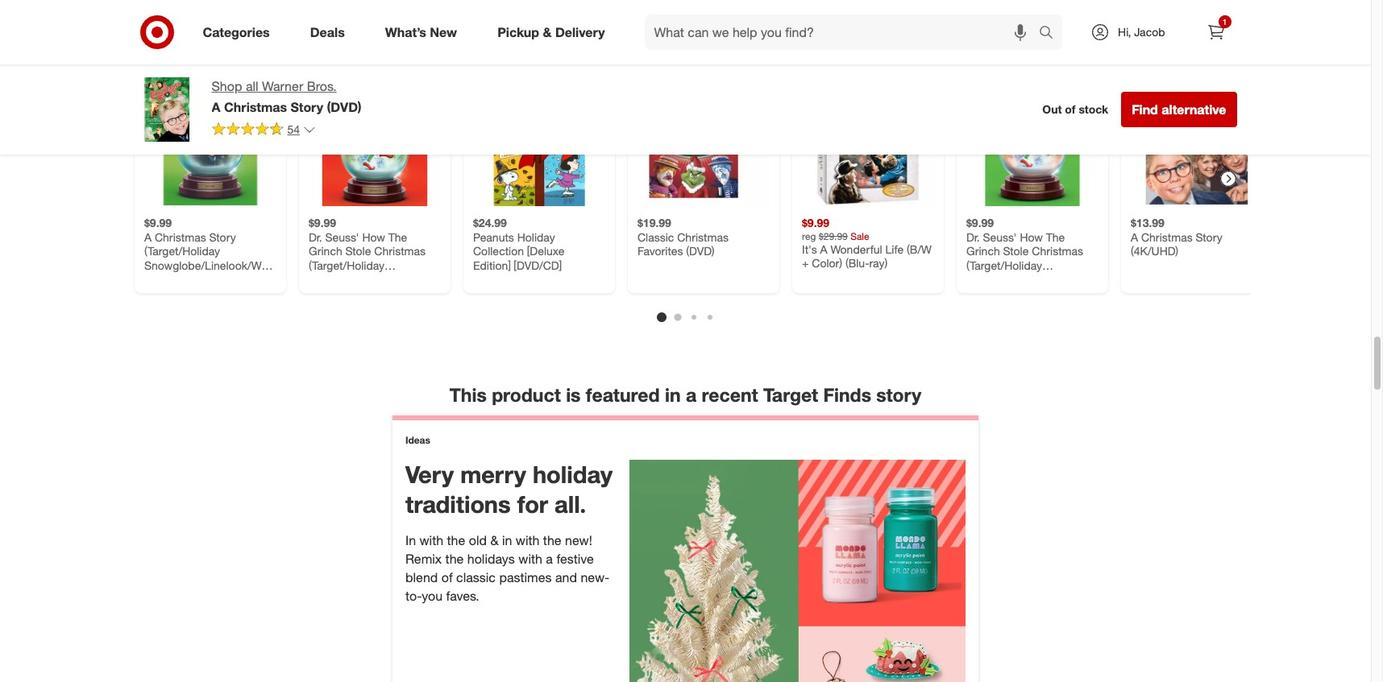 Task type: vqa. For each thing, say whether or not it's contained in the screenshot.
Grinch in the The $9.99 Dr. Seuss' How The Grinch Stole Christmas (Target/Holiday Snowglobe/Linelook/Red) (Blu-Ray + Digital)
yes



Task type: locate. For each thing, give the bounding box(es) containing it.
very merry holiday traditions for all.
[[406, 461, 613, 519]]

1 stole from the left
[[345, 244, 371, 258]]

0 horizontal spatial stole
[[345, 244, 371, 258]]

christmas up favorites
[[677, 230, 728, 244]]

christmas up snowglobe/linelook/green)
[[1032, 244, 1083, 258]]

pickup
[[498, 24, 539, 40]]

2 seuss' from the left
[[983, 230, 1017, 244]]

(dvd) inside $9.99 a christmas story (target/holiday snowglobe/linelook/wbfe/green) (dvd)
[[144, 272, 172, 286]]

1 vertical spatial a
[[546, 551, 553, 567]]

1 $9.99 from the left
[[144, 216, 171, 229]]

seuss' up snowglobe/linelook/red)
[[325, 230, 359, 244]]

$19.99 classic christmas favorites (dvd)
[[637, 216, 728, 258]]

0 horizontal spatial dr.
[[308, 230, 322, 244]]

dr. right the (b/w
[[966, 230, 980, 244]]

$9.99 for $9.99 dr. seuss' how the grinch stole christmas (target/holiday snowglobe/linelook/green) (dvd)
[[966, 216, 994, 229]]

a
[[212, 99, 220, 115], [144, 230, 151, 244], [1131, 230, 1138, 244], [820, 242, 827, 256]]

0 vertical spatial +
[[802, 256, 809, 270]]

christmas up the snowglobe/linelook/wbfe/green)
[[154, 230, 206, 244]]

3 $9.99 from the left
[[802, 216, 829, 229]]

1 horizontal spatial of
[[1065, 103, 1076, 116]]

stole for (blu-
[[345, 244, 371, 258]]

in with the old & in with the new! remix the holidays with a festive blend of classic pastimes and new- to-you faves.
[[406, 533, 610, 604]]

(blu- inside $9.99 reg $29.99 sale it's a wonderful life (b/w + color) (blu-ray)
[[845, 256, 869, 270]]

story
[[291, 99, 323, 115], [209, 230, 236, 244], [1196, 230, 1223, 244]]

$9.99 inside $9.99 reg $29.99 sale it's a wonderful life (b/w + color) (blu-ray)
[[802, 216, 829, 229]]

of inside in with the old & in with the new! remix the holidays with a festive blend of classic pastimes and new- to-you faves.
[[442, 570, 453, 586]]

& inside in with the old & in with the new! remix the holidays with a festive blend of classic pastimes and new- to-you faves.
[[491, 533, 499, 549]]

it's
[[802, 242, 817, 256]]

digital)
[[361, 286, 395, 300]]

0 horizontal spatial seuss'
[[325, 230, 359, 244]]

0 horizontal spatial (blu-
[[308, 286, 332, 300]]

the left old
[[447, 533, 465, 549]]

0 horizontal spatial (target/holiday
[[144, 244, 220, 258]]

dr. for dr. seuss' how the grinch stole christmas (target/holiday snowglobe/linelook/green) (dvd)
[[966, 230, 980, 244]]

$9.99
[[144, 216, 171, 229], [308, 216, 336, 229], [802, 216, 829, 229], [966, 216, 994, 229]]

find
[[1132, 102, 1159, 118]]

1 vertical spatial (blu-
[[308, 286, 332, 300]]

+ down it's
[[802, 256, 809, 270]]

new-
[[581, 570, 610, 586]]

christmas down all at the top left
[[224, 99, 287, 115]]

new
[[430, 24, 457, 40]]

ray)
[[869, 256, 887, 270]]

1 horizontal spatial how
[[1020, 230, 1043, 244]]

(blu- down snowglobe/linelook/red)
[[308, 286, 332, 300]]

what's new
[[385, 24, 457, 40]]

a left festive
[[546, 551, 553, 567]]

the
[[388, 230, 407, 244], [1046, 230, 1065, 244]]

christmas
[[224, 99, 287, 115], [154, 230, 206, 244], [677, 230, 728, 244], [1141, 230, 1193, 244], [374, 244, 425, 258], [1032, 244, 1083, 258]]

in right featured at the bottom left
[[665, 383, 681, 406]]

(target/holiday up snowglobe/linelook/green)
[[966, 258, 1042, 272]]

a
[[686, 383, 697, 406], [546, 551, 553, 567]]

0 horizontal spatial &
[[491, 533, 499, 549]]

it's a wonderful life (b/w + color) (blu-ray) image
[[802, 74, 934, 206]]

$9.99 for $9.99 reg $29.99 sale it's a wonderful life (b/w + color) (blu-ray)
[[802, 216, 829, 229]]

christmas up (4k/uhd)
[[1141, 230, 1193, 244]]

merry
[[461, 461, 526, 490]]

sale
[[850, 230, 869, 242]]

0 horizontal spatial in
[[502, 533, 512, 549]]

1 vertical spatial &
[[491, 533, 499, 549]]

seuss' up snowglobe/linelook/green)
[[983, 230, 1017, 244]]

categories
[[203, 24, 270, 40]]

stole up snowglobe/linelook/red)
[[345, 244, 371, 258]]

to-
[[406, 588, 422, 604]]

dr. inside $9.99 dr. seuss' how the grinch stole christmas (target/holiday snowglobe/linelook/red) (blu-ray + digital)
[[308, 230, 322, 244]]

& right pickup
[[543, 24, 552, 40]]

stole inside $9.99 dr. seuss' how the grinch stole christmas (target/holiday snowglobe/linelook/red) (blu-ray + digital)
[[345, 244, 371, 258]]

christmas inside shop all warner bros. a christmas story (dvd)
[[224, 99, 287, 115]]

1 horizontal spatial dr.
[[966, 230, 980, 244]]

how inside $9.99 dr. seuss' how the grinch stole christmas (target/holiday snowglobe/linelook/red) (blu-ray + digital)
[[362, 230, 385, 244]]

1 vertical spatial +
[[351, 286, 357, 300]]

deals link
[[296, 15, 365, 50]]

1 horizontal spatial the
[[1046, 230, 1065, 244]]

christmas inside $9.99 a christmas story (target/holiday snowglobe/linelook/wbfe/green) (dvd)
[[154, 230, 206, 244]]

with up remix
[[420, 533, 444, 549]]

grinch inside '$9.99 dr. seuss' how the grinch stole christmas (target/holiday snowglobe/linelook/green) (dvd)'
[[966, 244, 1000, 258]]

2 the from the left
[[1046, 230, 1065, 244]]

blend
[[406, 570, 438, 586]]

(dvd)
[[327, 99, 362, 115], [686, 244, 714, 258], [144, 272, 172, 286], [966, 286, 995, 300]]

a christmas story (4k/uhd) image
[[1131, 74, 1263, 206]]

classic
[[637, 230, 674, 244]]

1 how from the left
[[362, 230, 385, 244]]

of
[[1065, 103, 1076, 116], [442, 570, 453, 586]]

0 horizontal spatial of
[[442, 570, 453, 586]]

peanuts
[[473, 230, 514, 244]]

the for dr. seuss' how the grinch stole christmas (target/holiday snowglobe/linelook/red) (blu-ray + digital)
[[388, 230, 407, 244]]

2 dr. from the left
[[966, 230, 980, 244]]

of right the out on the right top of the page
[[1065, 103, 1076, 116]]

(target/holiday inside $9.99 dr. seuss' how the grinch stole christmas (target/holiday snowglobe/linelook/red) (blu-ray + digital)
[[308, 258, 384, 272]]

& right old
[[491, 533, 499, 549]]

in
[[665, 383, 681, 406], [502, 533, 512, 549]]

stole for (dvd)
[[1003, 244, 1029, 258]]

seuss' inside $9.99 dr. seuss' how the grinch stole christmas (target/holiday snowglobe/linelook/red) (blu-ray + digital)
[[325, 230, 359, 244]]

1 horizontal spatial seuss'
[[983, 230, 1017, 244]]

grinch inside $9.99 dr. seuss' how the grinch stole christmas (target/holiday snowglobe/linelook/red) (blu-ray + digital)
[[308, 244, 342, 258]]

very
[[406, 461, 454, 490]]

the left 'new!'
[[543, 533, 562, 549]]

$9.99 for $9.99 a christmas story (target/holiday snowglobe/linelook/wbfe/green) (dvd)
[[144, 216, 171, 229]]

+ right ray
[[351, 286, 357, 300]]

1 dr. from the left
[[308, 230, 322, 244]]

(target/holiday
[[144, 244, 220, 258], [308, 258, 384, 272], [966, 258, 1042, 272]]

+
[[802, 256, 809, 270], [351, 286, 357, 300]]

a left recent at bottom
[[686, 383, 697, 406]]

how inside '$9.99 dr. seuss' how the grinch stole christmas (target/holiday snowglobe/linelook/green) (dvd)'
[[1020, 230, 1043, 244]]

of up you
[[442, 570, 453, 586]]

in up holidays
[[502, 533, 512, 549]]

christmas up snowglobe/linelook/red)
[[374, 244, 425, 258]]

0 horizontal spatial the
[[388, 230, 407, 244]]

the up snowglobe/linelook/red)
[[388, 230, 407, 244]]

(dvd) inside '$9.99 dr. seuss' how the grinch stole christmas (target/holiday snowglobe/linelook/green) (dvd)'
[[966, 286, 995, 300]]

1 horizontal spatial story
[[291, 99, 323, 115]]

0 horizontal spatial how
[[362, 230, 385, 244]]

the
[[447, 533, 465, 549], [543, 533, 562, 549], [446, 551, 464, 567]]

2 stole from the left
[[1003, 244, 1029, 258]]

holiday
[[517, 230, 555, 244]]

(dvd) down the snowglobe/linelook/wbfe/green)
[[144, 272, 172, 286]]

$9.99 inside $9.99 dr. seuss' how the grinch stole christmas (target/holiday snowglobe/linelook/red) (blu-ray + digital)
[[308, 216, 336, 229]]

dr. up snowglobe/linelook/red)
[[308, 230, 322, 244]]

favorites
[[637, 244, 683, 258]]

2 grinch from the left
[[966, 244, 1000, 258]]

with down for
[[516, 533, 540, 549]]

1 horizontal spatial +
[[802, 256, 809, 270]]

1 horizontal spatial (target/holiday
[[308, 258, 384, 272]]

(b/w
[[907, 242, 932, 256]]

stole inside '$9.99 dr. seuss' how the grinch stole christmas (target/holiday snowglobe/linelook/green) (dvd)'
[[1003, 244, 1029, 258]]

christmas inside $19.99 classic christmas favorites (dvd)
[[677, 230, 728, 244]]

(dvd) down bros.
[[327, 99, 362, 115]]

1 vertical spatial in
[[502, 533, 512, 549]]

christmas inside '$9.99 dr. seuss' how the grinch stole christmas (target/holiday snowglobe/linelook/green) (dvd)'
[[1032, 244, 1083, 258]]

recent
[[702, 383, 758, 406]]

stole up snowglobe/linelook/green)
[[1003, 244, 1029, 258]]

seuss'
[[325, 230, 359, 244], [983, 230, 1017, 244]]

story inside $9.99 a christmas story (target/holiday snowglobe/linelook/wbfe/green) (dvd)
[[209, 230, 236, 244]]

&
[[543, 24, 552, 40], [491, 533, 499, 549]]

dr. inside '$9.99 dr. seuss' how the grinch stole christmas (target/holiday snowglobe/linelook/green) (dvd)'
[[966, 230, 980, 244]]

0 vertical spatial in
[[665, 383, 681, 406]]

the inside $9.99 dr. seuss' how the grinch stole christmas (target/holiday snowglobe/linelook/red) (blu-ray + digital)
[[388, 230, 407, 244]]

1 horizontal spatial grinch
[[966, 244, 1000, 258]]

(blu- down wonderful
[[845, 256, 869, 270]]

0 horizontal spatial grinch
[[308, 244, 342, 258]]

2 $9.99 from the left
[[308, 216, 336, 229]]

$9.99 inside '$9.99 dr. seuss' how the grinch stole christmas (target/holiday snowglobe/linelook/green) (dvd)'
[[966, 216, 994, 229]]

delivery
[[555, 24, 605, 40]]

1
[[1223, 17, 1227, 27]]

dr.
[[308, 230, 322, 244], [966, 230, 980, 244]]

hi, jacob
[[1118, 25, 1165, 39]]

0 horizontal spatial story
[[209, 230, 236, 244]]

story inside $13.99 a christmas story (4k/uhd)
[[1196, 230, 1223, 244]]

seuss' inside '$9.99 dr. seuss' how the grinch stole christmas (target/holiday snowglobe/linelook/green) (dvd)'
[[983, 230, 1017, 244]]

(4k/uhd)
[[1131, 244, 1179, 258]]

(target/holiday up ray
[[308, 258, 384, 272]]

2 how from the left
[[1020, 230, 1043, 244]]

1 seuss' from the left
[[325, 230, 359, 244]]

grinch up ray
[[308, 244, 342, 258]]

grinch up snowglobe/linelook/green)
[[966, 244, 1000, 258]]

1 horizontal spatial (blu-
[[845, 256, 869, 270]]

seuss' for dr. seuss' how the grinch stole christmas (target/holiday snowglobe/linelook/green) (dvd)
[[983, 230, 1017, 244]]

1 horizontal spatial &
[[543, 24, 552, 40]]

stole
[[345, 244, 371, 258], [1003, 244, 1029, 258]]

0 vertical spatial (blu-
[[845, 256, 869, 270]]

1 the from the left
[[388, 230, 407, 244]]

1 horizontal spatial stole
[[1003, 244, 1029, 258]]

4 $9.99 from the left
[[966, 216, 994, 229]]

search
[[1032, 25, 1071, 42]]

the up snowglobe/linelook/green)
[[1046, 230, 1065, 244]]

grinch
[[308, 244, 342, 258], [966, 244, 1000, 258]]

how up snowglobe/linelook/green)
[[1020, 230, 1043, 244]]

out
[[1043, 103, 1062, 116]]

1 horizontal spatial in
[[665, 383, 681, 406]]

1 grinch from the left
[[308, 244, 342, 258]]

(dvd) inside $19.99 classic christmas favorites (dvd)
[[686, 244, 714, 258]]

how
[[362, 230, 385, 244], [1020, 230, 1043, 244]]

remix
[[406, 551, 442, 567]]

story for $9.99 a christmas story (target/holiday snowglobe/linelook/wbfe/green) (dvd)
[[209, 230, 236, 244]]

life
[[885, 242, 904, 256]]

2 horizontal spatial story
[[1196, 230, 1223, 244]]

search button
[[1032, 15, 1071, 53]]

54
[[287, 122, 300, 136]]

+ inside $9.99 reg $29.99 sale it's a wonderful life (b/w + color) (blu-ray)
[[802, 256, 809, 270]]

dr. seuss' how the grinch stole christmas (target/holiday snowglobe/linelook/green) (dvd) image
[[966, 74, 1099, 206]]

(dvd) down snowglobe/linelook/green)
[[966, 286, 995, 300]]

1 horizontal spatial a
[[686, 383, 697, 406]]

$9.99 dr. seuss' how the grinch stole christmas (target/holiday snowglobe/linelook/green) (dvd)
[[966, 216, 1107, 300]]

(target/holiday up the snowglobe/linelook/wbfe/green)
[[144, 244, 220, 258]]

(target/holiday inside '$9.99 dr. seuss' how the grinch stole christmas (target/holiday snowglobe/linelook/green) (dvd)'
[[966, 258, 1042, 272]]

1 vertical spatial of
[[442, 570, 453, 586]]

the inside '$9.99 dr. seuss' how the grinch stole christmas (target/holiday snowglobe/linelook/green) (dvd)'
[[1046, 230, 1065, 244]]

0 horizontal spatial +
[[351, 286, 357, 300]]

edition]
[[473, 258, 511, 272]]

how up snowglobe/linelook/red)
[[362, 230, 385, 244]]

$9.99 inside $9.99 a christmas story (target/holiday snowglobe/linelook/wbfe/green) (dvd)
[[144, 216, 171, 229]]

ideas
[[406, 435, 430, 447]]

$9.99 reg $29.99 sale it's a wonderful life (b/w + color) (blu-ray)
[[802, 216, 932, 270]]

a inside shop all warner bros. a christmas story (dvd)
[[212, 99, 220, 115]]

jacob
[[1135, 25, 1165, 39]]

traditions
[[406, 490, 511, 519]]

find alternative
[[1132, 102, 1227, 118]]

2 horizontal spatial (target/holiday
[[966, 258, 1042, 272]]

wonderful
[[830, 242, 882, 256]]

old
[[469, 533, 487, 549]]

classic christmas favorites (dvd) image
[[637, 74, 770, 206]]

(dvd) right favorites
[[686, 244, 714, 258]]

snowglobe/linelook/wbfe/green)
[[144, 258, 320, 272]]

0 horizontal spatial a
[[546, 551, 553, 567]]

pastimes
[[499, 570, 552, 586]]

bros.
[[307, 78, 337, 94]]



Task type: describe. For each thing, give the bounding box(es) containing it.
snowglobe/linelook/red)
[[308, 272, 439, 286]]

holidays
[[467, 551, 515, 567]]

christmas inside $13.99 a christmas story (4k/uhd)
[[1141, 230, 1193, 244]]

new!
[[565, 533, 592, 549]]

a inside in with the old & in with the new! remix the holidays with a festive blend of classic pastimes and new- to-you faves.
[[546, 551, 553, 567]]

$13.99 a christmas story (4k/uhd)
[[1131, 216, 1223, 258]]

finds
[[824, 383, 872, 406]]

all.
[[555, 490, 586, 519]]

$24.99
[[473, 216, 507, 229]]

how for (blu-
[[362, 230, 385, 244]]

a inside $9.99 reg $29.99 sale it's a wonderful life (b/w + color) (blu-ray)
[[820, 242, 827, 256]]

$9.99 for $9.99 dr. seuss' how the grinch stole christmas (target/holiday snowglobe/linelook/red) (blu-ray + digital)
[[308, 216, 336, 229]]

(blu- inside $9.99 dr. seuss' how the grinch stole christmas (target/holiday snowglobe/linelook/red) (blu-ray + digital)
[[308, 286, 332, 300]]

out of stock
[[1043, 103, 1109, 116]]

what's
[[385, 24, 426, 40]]

with up the pastimes
[[519, 551, 543, 567]]

grinch for dr. seuss' how the grinch stole christmas (target/holiday snowglobe/linelook/green) (dvd)
[[966, 244, 1000, 258]]

very merry holiday traditions for all. image
[[630, 461, 966, 683]]

classic
[[456, 570, 496, 586]]

this
[[450, 383, 487, 406]]

ray
[[332, 286, 348, 300]]

54 link
[[212, 122, 316, 140]]

0 vertical spatial &
[[543, 24, 552, 40]]

deals
[[310, 24, 345, 40]]

the for dr. seuss' how the grinch stole christmas (target/holiday snowglobe/linelook/green) (dvd)
[[1046, 230, 1065, 244]]

$9.99 a christmas story (target/holiday snowglobe/linelook/wbfe/green) (dvd)
[[144, 216, 320, 286]]

pickup & delivery link
[[484, 15, 625, 50]]

snowglobe/linelook/green)
[[966, 272, 1107, 286]]

shop all warner bros. a christmas story (dvd)
[[212, 78, 362, 115]]

all
[[246, 78, 258, 94]]

(target/holiday for snowglobe/linelook/green)
[[966, 258, 1042, 272]]

the up classic
[[446, 551, 464, 567]]

a inside $9.99 a christmas story (target/holiday snowglobe/linelook/wbfe/green) (dvd)
[[144, 230, 151, 244]]

christmas inside $9.99 dr. seuss' how the grinch stole christmas (target/holiday snowglobe/linelook/red) (blu-ray + digital)
[[374, 244, 425, 258]]

featured
[[586, 383, 660, 406]]

a inside $13.99 a christmas story (4k/uhd)
[[1131, 230, 1138, 244]]

to
[[661, 25, 679, 47]]

(dvd) inside shop all warner bros. a christmas story (dvd)
[[327, 99, 362, 115]]

consider
[[684, 25, 761, 47]]

What can we help you find? suggestions appear below search field
[[645, 15, 1043, 50]]

categories link
[[189, 15, 290, 50]]

warner
[[262, 78, 303, 94]]

$29.99
[[819, 230, 848, 242]]

in
[[406, 533, 416, 549]]

shop
[[212, 78, 242, 94]]

alternative
[[1162, 102, 1227, 118]]

$24.99 peanuts holiday collection [deluxe edition] [dvd/cd]
[[473, 216, 564, 272]]

holiday
[[533, 461, 613, 490]]

what's new link
[[371, 15, 477, 50]]

(target/holiday inside $9.99 a christmas story (target/holiday snowglobe/linelook/wbfe/green) (dvd)
[[144, 244, 220, 258]]

a christmas story (target/holiday snowglobe/linelook/wbfe/green) (dvd) image
[[144, 74, 276, 206]]

find alternative button
[[1122, 92, 1237, 127]]

+ inside $9.99 dr. seuss' how the grinch stole christmas (target/holiday snowglobe/linelook/red) (blu-ray + digital)
[[351, 286, 357, 300]]

for
[[517, 490, 548, 519]]

dr. for dr. seuss' how the grinch stole christmas (target/holiday snowglobe/linelook/red) (blu-ray + digital)
[[308, 230, 322, 244]]

grinch for dr. seuss' how the grinch stole christmas (target/holiday snowglobe/linelook/red) (blu-ray + digital)
[[308, 244, 342, 258]]

0 vertical spatial a
[[686, 383, 697, 406]]

more to consider
[[611, 25, 761, 47]]

seuss' for dr. seuss' how the grinch stole christmas (target/holiday snowglobe/linelook/red) (blu-ray + digital)
[[325, 230, 359, 244]]

story inside shop all warner bros. a christmas story (dvd)
[[291, 99, 323, 115]]

dr. seuss' how the grinch stole christmas (target/holiday snowglobe/linelook/red) (blu-ray + digital) image
[[308, 74, 441, 206]]

1 link
[[1199, 15, 1234, 50]]

0 vertical spatial of
[[1065, 103, 1076, 116]]

product
[[492, 383, 561, 406]]

[deluxe
[[527, 244, 564, 258]]

collection
[[473, 244, 524, 258]]

is
[[566, 383, 581, 406]]

you
[[422, 588, 443, 604]]

stock
[[1079, 103, 1109, 116]]

$13.99
[[1131, 216, 1165, 229]]

festive
[[557, 551, 594, 567]]

color)
[[812, 256, 842, 270]]

(target/holiday for snowglobe/linelook/red)
[[308, 258, 384, 272]]

hi,
[[1118, 25, 1131, 39]]

and
[[555, 570, 577, 586]]

$9.99 dr. seuss' how the grinch stole christmas (target/holiday snowglobe/linelook/red) (blu-ray + digital)
[[308, 216, 439, 300]]

how for (dvd)
[[1020, 230, 1043, 244]]

peanuts holiday collection [deluxe edition] [dvd/cd] image
[[473, 74, 605, 206]]

reg
[[802, 230, 816, 242]]

image of a christmas story (dvd) image
[[134, 77, 199, 142]]

[dvd/cd]
[[514, 258, 561, 272]]

in inside in with the old & in with the new! remix the holidays with a festive blend of classic pastimes and new- to-you faves.
[[502, 533, 512, 549]]

target
[[764, 383, 819, 406]]

story for $13.99 a christmas story (4k/uhd)
[[1196, 230, 1223, 244]]

more
[[611, 25, 656, 47]]

$19.99
[[637, 216, 671, 229]]

pickup & delivery
[[498, 24, 605, 40]]

this product is featured in a recent target finds story
[[450, 383, 922, 406]]

faves.
[[446, 588, 480, 604]]



